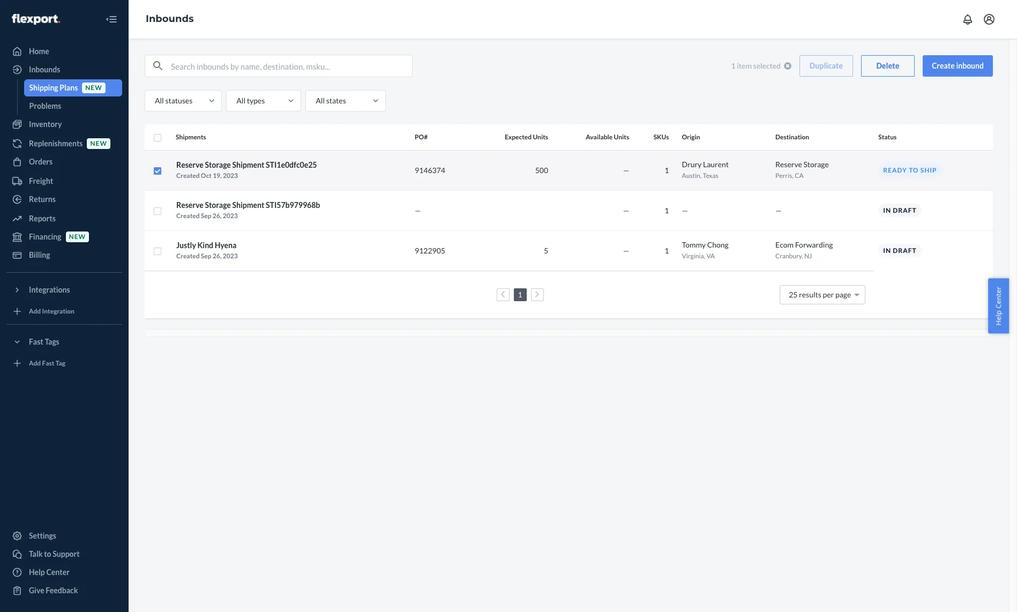 Task type: describe. For each thing, give the bounding box(es) containing it.
add for add integration
[[29, 307, 41, 315]]

check square image
[[153, 167, 162, 175]]

1 vertical spatial help center
[[29, 568, 70, 577]]

reserve storage perris, ca
[[776, 160, 829, 180]]

9146374
[[415, 165, 445, 174]]

open notifications image
[[962, 13, 975, 26]]

inventory
[[29, 120, 62, 129]]

ready
[[884, 166, 907, 174]]

hyena
[[215, 240, 237, 250]]

tommy
[[682, 240, 706, 249]]

25
[[789, 290, 798, 299]]

chong
[[707, 240, 729, 249]]

replenishments
[[29, 139, 83, 148]]

home
[[29, 47, 49, 56]]

2023 for sti1e0dfc0e25
[[223, 171, 238, 179]]

reserve storage shipment sti1e0dfc0e25 created oct 19, 2023
[[176, 160, 317, 179]]

0 vertical spatial inbounds
[[146, 13, 194, 25]]

create inbound
[[932, 61, 984, 70]]

units for available units
[[614, 133, 629, 141]]

nj
[[805, 252, 812, 260]]

support
[[53, 549, 80, 559]]

freight link
[[6, 173, 122, 190]]

drury
[[682, 160, 702, 169]]

new for shipping plans
[[85, 84, 102, 92]]

times circle image
[[784, 62, 792, 70]]

perris,
[[776, 172, 794, 180]]

home link
[[6, 43, 122, 60]]

page
[[836, 290, 851, 299]]

2023 for sti57b979968b
[[223, 211, 238, 220]]

26, inside justly kind hyena created sep 26, 2023
[[213, 252, 222, 260]]

25 results per page option
[[789, 290, 851, 299]]

cranbury,
[[776, 252, 803, 260]]

freight
[[29, 176, 53, 185]]

all for all statuses
[[155, 96, 164, 105]]

states
[[326, 96, 346, 105]]

talk to support button
[[6, 546, 122, 563]]

all for all states
[[316, 96, 325, 105]]

results
[[799, 290, 822, 299]]

origin
[[682, 133, 700, 141]]

settings
[[29, 531, 56, 540]]

shipping plans
[[29, 83, 78, 92]]

5
[[544, 246, 548, 255]]

fast inside dropdown button
[[29, 337, 43, 346]]

500
[[535, 165, 548, 174]]

center inside help center link
[[46, 568, 70, 577]]

give feedback button
[[6, 582, 122, 599]]

orders
[[29, 157, 53, 166]]

fast tags
[[29, 337, 59, 346]]

26, inside reserve storage shipment sti57b979968b created sep 26, 2023
[[213, 211, 222, 220]]

created for reserve storage shipment sti57b979968b
[[176, 211, 200, 220]]

delete button
[[861, 55, 915, 77]]

to for talk
[[44, 549, 51, 559]]

created inside justly kind hyena created sep 26, 2023
[[176, 252, 200, 260]]

ca
[[795, 172, 804, 180]]

add fast tag link
[[6, 355, 122, 372]]

justly kind hyena created sep 26, 2023
[[176, 240, 238, 260]]

in draft for 9122905
[[884, 247, 917, 255]]

skus
[[654, 133, 669, 141]]

virginia,
[[682, 252, 706, 260]]

available
[[586, 133, 613, 141]]

in for —
[[884, 206, 891, 214]]

forwarding
[[795, 240, 833, 249]]

new for replenishments
[[90, 140, 107, 148]]

add for add fast tag
[[29, 359, 41, 367]]

ecom forwarding cranbury, nj
[[776, 240, 833, 260]]

shipment for sti57b979968b
[[232, 200, 264, 209]]

feedback
[[46, 586, 78, 595]]

selected
[[753, 61, 781, 70]]

give
[[29, 586, 44, 595]]

25 results per page
[[789, 290, 851, 299]]

1 item selected
[[731, 61, 781, 70]]

tommy chong virginia, va
[[682, 240, 729, 260]]

square image for po#
[[153, 133, 162, 142]]

integrations
[[29, 285, 70, 294]]

1 vertical spatial help
[[29, 568, 45, 577]]

add integration link
[[6, 303, 122, 320]]

texas
[[703, 172, 719, 180]]

ecom
[[776, 240, 794, 249]]

1 for 9122905
[[665, 246, 669, 255]]

units for expected units
[[533, 133, 548, 141]]

sti57b979968b
[[266, 200, 320, 209]]

add integration
[[29, 307, 74, 315]]

austin,
[[682, 172, 702, 180]]

types
[[247, 96, 265, 105]]

center inside help center button
[[994, 287, 1004, 309]]

oct
[[201, 171, 212, 179]]

19,
[[213, 171, 222, 179]]

all statuses
[[155, 96, 193, 105]]

talk to support
[[29, 549, 80, 559]]



Task type: locate. For each thing, give the bounding box(es) containing it.
0 vertical spatial inbounds link
[[146, 13, 194, 25]]

0 vertical spatial 2023
[[223, 171, 238, 179]]

1 vertical spatial in
[[884, 247, 891, 255]]

1 vertical spatial new
[[90, 140, 107, 148]]

0 horizontal spatial center
[[46, 568, 70, 577]]

integration
[[42, 307, 74, 315]]

item
[[737, 61, 752, 70]]

reserve for reserve storage
[[776, 160, 802, 169]]

delete
[[877, 61, 900, 70]]

units
[[533, 133, 548, 141], [614, 133, 629, 141]]

1 created from the top
[[176, 171, 200, 179]]

square image for —
[[153, 207, 162, 215]]

to left ship
[[909, 166, 919, 174]]

all states
[[316, 96, 346, 105]]

Search inbounds by name, destination, msku... text field
[[171, 55, 412, 77]]

1 vertical spatial square image
[[153, 207, 162, 215]]

fast
[[29, 337, 43, 346], [42, 359, 54, 367]]

1 vertical spatial add
[[29, 359, 41, 367]]

chevron left image
[[501, 291, 505, 298]]

1 horizontal spatial inbounds
[[146, 13, 194, 25]]

flexport logo image
[[12, 14, 60, 25]]

1 sep from the top
[[201, 211, 211, 220]]

2023 inside reserve storage shipment sti1e0dfc0e25 created oct 19, 2023
[[223, 171, 238, 179]]

destination
[[776, 133, 810, 141]]

1 draft from the top
[[893, 206, 917, 214]]

0 vertical spatial fast
[[29, 337, 43, 346]]

2 vertical spatial new
[[69, 233, 86, 241]]

0 horizontal spatial to
[[44, 549, 51, 559]]

reserve storage shipment sti57b979968b created sep 26, 2023
[[176, 200, 320, 220]]

storage inside reserve storage perris, ca
[[804, 160, 829, 169]]

2023 inside justly kind hyena created sep 26, 2023
[[223, 252, 238, 260]]

1 horizontal spatial to
[[909, 166, 919, 174]]

0 vertical spatial 26,
[[213, 211, 222, 220]]

2023 right 19, at left top
[[223, 171, 238, 179]]

storage
[[804, 160, 829, 169], [205, 160, 231, 169], [205, 200, 231, 209]]

0 horizontal spatial all
[[155, 96, 164, 105]]

all for all types
[[237, 96, 246, 105]]

1 vertical spatial inbounds
[[29, 65, 60, 74]]

1 add from the top
[[29, 307, 41, 315]]

1 horizontal spatial inbounds link
[[146, 13, 194, 25]]

tags
[[45, 337, 59, 346]]

reserve inside reserve storage shipment sti57b979968b created sep 26, 2023
[[176, 200, 204, 209]]

reserve down oct
[[176, 200, 204, 209]]

sep up kind
[[201, 211, 211, 220]]

2 all from the left
[[237, 96, 246, 105]]

9122905
[[415, 246, 445, 255]]

fast left tags
[[29, 337, 43, 346]]

0 vertical spatial in
[[884, 206, 891, 214]]

inbounds link
[[146, 13, 194, 25], [6, 61, 122, 78]]

2 created from the top
[[176, 211, 200, 220]]

0 horizontal spatial help
[[29, 568, 45, 577]]

0 vertical spatial draft
[[893, 206, 917, 214]]

2023
[[223, 171, 238, 179], [223, 211, 238, 220], [223, 252, 238, 260]]

new
[[85, 84, 102, 92], [90, 140, 107, 148], [69, 233, 86, 241]]

draft for 9122905
[[893, 247, 917, 255]]

storage inside reserve storage shipment sti1e0dfc0e25 created oct 19, 2023
[[205, 160, 231, 169]]

created down justly on the top left
[[176, 252, 200, 260]]

0 vertical spatial help center
[[994, 287, 1004, 326]]

status
[[879, 133, 897, 141]]

reserve for reserve storage shipment sti57b979968b
[[176, 200, 204, 209]]

shipment inside reserve storage shipment sti57b979968b created sep 26, 2023
[[232, 200, 264, 209]]

0 horizontal spatial inbounds
[[29, 65, 60, 74]]

2 square image from the top
[[153, 207, 162, 215]]

storage inside reserve storage shipment sti57b979968b created sep 26, 2023
[[205, 200, 231, 209]]

fast left tag
[[42, 359, 54, 367]]

0 horizontal spatial help center
[[29, 568, 70, 577]]

1 units from the left
[[533, 133, 548, 141]]

shipment left sti1e0dfc0e25 at the top of page
[[232, 160, 264, 169]]

shipment inside reserve storage shipment sti1e0dfc0e25 created oct 19, 2023
[[232, 160, 264, 169]]

add left the integration
[[29, 307, 41, 315]]

1 for —
[[665, 206, 669, 215]]

inbounds
[[146, 13, 194, 25], [29, 65, 60, 74]]

0 vertical spatial sep
[[201, 211, 211, 220]]

ship
[[921, 166, 937, 174]]

created inside reserve storage shipment sti1e0dfc0e25 created oct 19, 2023
[[176, 171, 200, 179]]

kind
[[198, 240, 213, 250]]

shipment for sti1e0dfc0e25
[[232, 160, 264, 169]]

to for ready
[[909, 166, 919, 174]]

sep inside reserve storage shipment sti57b979968b created sep 26, 2023
[[201, 211, 211, 220]]

drury laurent austin, texas
[[682, 160, 729, 180]]

storage up "ca"
[[804, 160, 829, 169]]

help inside button
[[994, 310, 1004, 326]]

square image up check square image
[[153, 133, 162, 142]]

3 all from the left
[[316, 96, 325, 105]]

2023 down hyena
[[223, 252, 238, 260]]

2 in from the top
[[884, 247, 891, 255]]

in for 9122905
[[884, 247, 891, 255]]

1 square image from the top
[[153, 133, 162, 142]]

billing
[[29, 250, 50, 259]]

1 horizontal spatial help
[[994, 310, 1004, 326]]

create inbound button
[[923, 55, 993, 77]]

2023 up hyena
[[223, 211, 238, 220]]

create
[[932, 61, 955, 70]]

tag
[[56, 359, 65, 367]]

reports link
[[6, 210, 122, 227]]

0 vertical spatial in draft
[[884, 206, 917, 214]]

duplicate button
[[800, 55, 853, 77]]

reports
[[29, 214, 56, 223]]

1 vertical spatial inbounds link
[[6, 61, 122, 78]]

2 units from the left
[[614, 133, 629, 141]]

billing link
[[6, 247, 122, 264]]

created for reserve storage shipment sti1e0dfc0e25
[[176, 171, 200, 179]]

duplicate
[[810, 61, 843, 70]]

26,
[[213, 211, 222, 220], [213, 252, 222, 260]]

sep
[[201, 211, 211, 220], [201, 252, 211, 260]]

2 in draft from the top
[[884, 247, 917, 255]]

0 vertical spatial square image
[[153, 133, 162, 142]]

0 vertical spatial center
[[994, 287, 1004, 309]]

1 horizontal spatial help center
[[994, 287, 1004, 326]]

sti1e0dfc0e25
[[266, 160, 317, 169]]

2 vertical spatial 2023
[[223, 252, 238, 260]]

1 vertical spatial 2023
[[223, 211, 238, 220]]

created
[[176, 171, 200, 179], [176, 211, 200, 220], [176, 252, 200, 260]]

shipments
[[176, 133, 206, 141]]

all
[[155, 96, 164, 105], [237, 96, 246, 105], [316, 96, 325, 105]]

storage for reserve storage shipment sti57b979968b
[[205, 200, 231, 209]]

problems
[[29, 101, 61, 110]]

0 horizontal spatial units
[[533, 133, 548, 141]]

1 all from the left
[[155, 96, 164, 105]]

add down fast tags
[[29, 359, 41, 367]]

1 horizontal spatial all
[[237, 96, 246, 105]]

1 for 9146374
[[665, 165, 669, 174]]

2 vertical spatial created
[[176, 252, 200, 260]]

add fast tag
[[29, 359, 65, 367]]

1 shipment from the top
[[232, 160, 264, 169]]

1 link
[[516, 290, 525, 299]]

statuses
[[165, 96, 193, 105]]

square image
[[153, 247, 162, 256]]

units right 'available'
[[614, 133, 629, 141]]

2 add from the top
[[29, 359, 41, 367]]

returns
[[29, 195, 56, 204]]

storage for reserve storage shipment sti1e0dfc0e25
[[205, 160, 231, 169]]

new right plans
[[85, 84, 102, 92]]

0 vertical spatial created
[[176, 171, 200, 179]]

help center inside button
[[994, 287, 1004, 326]]

1 vertical spatial sep
[[201, 252, 211, 260]]

new for financing
[[69, 233, 86, 241]]

laurent
[[703, 160, 729, 169]]

justly
[[176, 240, 196, 250]]

26, down hyena
[[213, 252, 222, 260]]

square image
[[153, 133, 162, 142], [153, 207, 162, 215]]

1 vertical spatial shipment
[[232, 200, 264, 209]]

talk
[[29, 549, 43, 559]]

inventory link
[[6, 116, 122, 133]]

all left states
[[316, 96, 325, 105]]

all left types
[[237, 96, 246, 105]]

new up orders link
[[90, 140, 107, 148]]

all types
[[237, 96, 265, 105]]

reserve up oct
[[176, 160, 204, 169]]

give feedback
[[29, 586, 78, 595]]

reserve inside reserve storage perris, ca
[[776, 160, 802, 169]]

storage down 19, at left top
[[205, 200, 231, 209]]

0 vertical spatial to
[[909, 166, 919, 174]]

va
[[707, 252, 715, 260]]

26, up hyena
[[213, 211, 222, 220]]

—
[[623, 165, 629, 174], [415, 206, 421, 215], [623, 206, 629, 215], [682, 206, 688, 215], [776, 206, 782, 215], [623, 246, 629, 255]]

add
[[29, 307, 41, 315], [29, 359, 41, 367]]

inbound
[[957, 61, 984, 70]]

1 horizontal spatial center
[[994, 287, 1004, 309]]

shipment
[[232, 160, 264, 169], [232, 200, 264, 209]]

to inside button
[[44, 549, 51, 559]]

0 vertical spatial new
[[85, 84, 102, 92]]

2 26, from the top
[[213, 252, 222, 260]]

financing
[[29, 232, 61, 241]]

sep inside justly kind hyena created sep 26, 2023
[[201, 252, 211, 260]]

help center link
[[6, 564, 122, 581]]

1 in from the top
[[884, 206, 891, 214]]

available units
[[586, 133, 629, 141]]

in draft for —
[[884, 206, 917, 214]]

reserve inside reserve storage shipment sti1e0dfc0e25 created oct 19, 2023
[[176, 160, 204, 169]]

new down 'reports' link
[[69, 233, 86, 241]]

1 in draft from the top
[[884, 206, 917, 214]]

2 sep from the top
[[201, 252, 211, 260]]

square image up square icon
[[153, 207, 162, 215]]

in
[[884, 206, 891, 214], [884, 247, 891, 255]]

reserve up perris,
[[776, 160, 802, 169]]

1 vertical spatial draft
[[893, 247, 917, 255]]

sep down kind
[[201, 252, 211, 260]]

draft for —
[[893, 206, 917, 214]]

returns link
[[6, 191, 122, 208]]

1 horizontal spatial units
[[614, 133, 629, 141]]

all left statuses on the top of page
[[155, 96, 164, 105]]

0 vertical spatial shipment
[[232, 160, 264, 169]]

0 vertical spatial add
[[29, 307, 41, 315]]

0 vertical spatial help
[[994, 310, 1004, 326]]

per
[[823, 290, 834, 299]]

to right talk at the left bottom
[[44, 549, 51, 559]]

1 vertical spatial in draft
[[884, 247, 917, 255]]

2023 inside reserve storage shipment sti57b979968b created sep 26, 2023
[[223, 211, 238, 220]]

3 created from the top
[[176, 252, 200, 260]]

1
[[731, 61, 736, 70], [665, 165, 669, 174], [665, 206, 669, 215], [665, 246, 669, 255], [518, 290, 522, 299]]

created up justly on the top left
[[176, 211, 200, 220]]

1 vertical spatial created
[[176, 211, 200, 220]]

po#
[[415, 133, 428, 141]]

created left oct
[[176, 171, 200, 179]]

1 26, from the top
[[213, 211, 222, 220]]

2 shipment from the top
[[232, 200, 264, 209]]

1 vertical spatial center
[[46, 568, 70, 577]]

0 horizontal spatial inbounds link
[[6, 61, 122, 78]]

draft
[[893, 206, 917, 214], [893, 247, 917, 255]]

1 vertical spatial 26,
[[213, 252, 222, 260]]

problems link
[[24, 98, 122, 115]]

shipping
[[29, 83, 58, 92]]

storage for reserve storage
[[804, 160, 829, 169]]

close navigation image
[[105, 13, 118, 26]]

ready to ship
[[884, 166, 937, 174]]

2 draft from the top
[[893, 247, 917, 255]]

reserve for reserve storage shipment sti1e0dfc0e25
[[176, 160, 204, 169]]

created inside reserve storage shipment sti57b979968b created sep 26, 2023
[[176, 211, 200, 220]]

storage up 19, at left top
[[205, 160, 231, 169]]

open account menu image
[[983, 13, 996, 26]]

2 horizontal spatial all
[[316, 96, 325, 105]]

orders link
[[6, 153, 122, 170]]

1 vertical spatial to
[[44, 549, 51, 559]]

help center button
[[989, 279, 1009, 334]]

chevron right image
[[535, 291, 540, 298]]

1 vertical spatial fast
[[42, 359, 54, 367]]

fast tags button
[[6, 333, 122, 351]]

expected
[[505, 133, 532, 141]]

units right expected at the top of the page
[[533, 133, 548, 141]]

integrations button
[[6, 281, 122, 299]]

shipment down reserve storage shipment sti1e0dfc0e25 created oct 19, 2023
[[232, 200, 264, 209]]



Task type: vqa. For each thing, say whether or not it's contained in the screenshot.
the 'Video' element
no



